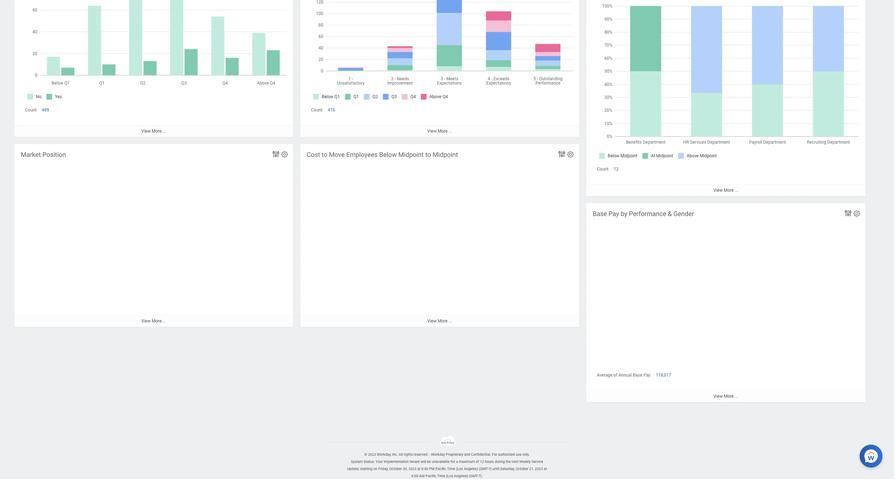 Task type: locate. For each thing, give the bounding box(es) containing it.
0 horizontal spatial 12
[[480, 460, 484, 464]]

view more ... link for 489
[[14, 125, 293, 137]]

0 horizontal spatial (los
[[446, 474, 453, 478]]

of down confidential.
[[476, 460, 479, 464]]

... for 416
[[449, 129, 452, 134]]

118,017
[[656, 373, 672, 378]]

pacific down pm
[[426, 474, 437, 478]]

market position element
[[14, 144, 293, 343]]

at right 21,
[[544, 467, 547, 471]]

a
[[456, 460, 458, 464]]

be
[[427, 460, 431, 464]]

time down unavailable
[[437, 474, 446, 478]]

2023 right ©
[[368, 453, 376, 457]]

starting
[[360, 467, 373, 471]]

1 vertical spatial pay
[[644, 373, 651, 378]]

view more ... inside the are we paying for performance? element
[[428, 129, 452, 134]]

6:00 left pm
[[422, 467, 429, 471]]

angeles)
[[464, 467, 478, 471], [454, 474, 468, 478]]

(gmt- down maximum
[[469, 474, 479, 478]]

time
[[447, 467, 455, 471], [437, 474, 446, 478]]

pacific
[[436, 467, 447, 471], [426, 474, 437, 478]]

1 horizontal spatial midpoint
[[433, 151, 458, 158]]

angeles) down maximum
[[464, 467, 478, 471]]

at
[[418, 467, 421, 471], [544, 467, 547, 471]]

position
[[42, 151, 66, 158]]

count left 489
[[25, 108, 37, 113]]

on
[[374, 467, 378, 471]]

1 horizontal spatial count
[[311, 108, 323, 113]]

0 horizontal spatial time
[[437, 474, 446, 478]]

0 horizontal spatial midpoint
[[399, 151, 424, 158]]

(los
[[456, 467, 463, 471], [446, 474, 453, 478]]

view more ...
[[141, 129, 166, 134], [428, 129, 452, 134], [714, 188, 739, 193], [714, 394, 739, 399]]

update;
[[347, 467, 360, 471]]

0 vertical spatial time
[[447, 467, 455, 471]]

... inside "my team's compa-ratio summary" 'element'
[[735, 188, 739, 193]]

0 vertical spatial 12
[[614, 167, 619, 172]]

view more ... for 489
[[141, 129, 166, 134]]

(gmt- up the 7).
[[479, 467, 489, 471]]

of left the 'annual'
[[614, 373, 618, 378]]

october down weekly
[[516, 467, 529, 471]]

count inside are we paying for potential? element
[[25, 108, 37, 113]]

2023 right 20,
[[409, 467, 417, 471]]

more inside are we paying for potential? element
[[152, 129, 162, 134]]

of
[[614, 373, 618, 378], [476, 460, 479, 464]]

pay left 118,017
[[644, 373, 651, 378]]

1 horizontal spatial (gmt-
[[479, 467, 489, 471]]

configure market position image
[[281, 151, 289, 158]]

count for 489
[[25, 108, 37, 113]]

view inside "base pay by performance & gender" "element"
[[714, 394, 723, 399]]

416 button
[[328, 107, 336, 113]]

... for 489
[[163, 129, 166, 134]]

all
[[399, 453, 403, 457]]

0 horizontal spatial at
[[418, 467, 421, 471]]

view for 416
[[428, 129, 437, 134]]

reserved.
[[414, 453, 429, 457]]

1 horizontal spatial 12
[[614, 167, 619, 172]]

more inside "my team's compa-ratio summary" 'element'
[[724, 188, 734, 193]]

1 horizontal spatial to
[[426, 151, 431, 158]]

2 configure and view chart data image from the left
[[558, 150, 567, 158]]

rights
[[404, 453, 413, 457]]

october
[[390, 467, 402, 471], [516, 467, 529, 471]]

configure and view chart data image
[[272, 150, 280, 158], [558, 150, 567, 158]]

average
[[597, 373, 613, 378]]

base left 'by'
[[593, 210, 607, 218]]

employees
[[347, 151, 378, 158]]

more
[[152, 129, 162, 134], [438, 129, 448, 134], [724, 188, 734, 193], [724, 394, 734, 399]]

base pay by performance & gender
[[593, 210, 695, 218]]

october down implementation
[[390, 467, 402, 471]]

6:00
[[422, 467, 429, 471], [412, 474, 419, 478]]

2023
[[368, 453, 376, 457], [409, 467, 417, 471], [535, 467, 543, 471]]

will
[[421, 460, 426, 464]]

configure and view chart data image inside market position element
[[272, 150, 280, 158]]

during
[[495, 460, 505, 464]]

view inside are we paying for potential? element
[[141, 129, 151, 134]]

6:00 left am
[[412, 474, 419, 478]]

view more ... for 12
[[714, 188, 739, 193]]

1 vertical spatial 6:00
[[412, 474, 419, 478]]

0 vertical spatial angeles)
[[464, 467, 478, 471]]

© 2023 workday, inc. all rights reserved. - workday proprietary and confidential. for authorized use only. system status: your implementation tenant will be unavailable for a maximum of 12 hours during the next weekly service update; starting on friday, october 20, 2023 at 6:00 pm pacific time (los angeles) (gmt-7) until saturday, october 21, 2023 at 6:00 am pacific time (los angeles) (gmt-7).
[[347, 453, 547, 478]]

more inside the are we paying for performance? element
[[438, 129, 448, 134]]

12 button
[[614, 166, 620, 172]]

7)
[[489, 467, 492, 471]]

midpoint
[[399, 151, 424, 158], [433, 151, 458, 158]]

pacific down unavailable
[[436, 467, 447, 471]]

pm
[[429, 467, 435, 471]]

1 horizontal spatial october
[[516, 467, 529, 471]]

0 vertical spatial pay
[[609, 210, 620, 218]]

...
[[163, 129, 166, 134], [449, 129, 452, 134], [735, 188, 739, 193], [735, 394, 739, 399]]

view more ... inside "my team's compa-ratio summary" 'element'
[[714, 188, 739, 193]]

unavailable
[[432, 460, 450, 464]]

2 horizontal spatial count
[[597, 167, 609, 172]]

next
[[512, 460, 519, 464]]

authorized
[[498, 453, 515, 457]]

view inside "my team's compa-ratio summary" 'element'
[[714, 188, 723, 193]]

0 horizontal spatial october
[[390, 467, 402, 471]]

1 horizontal spatial at
[[544, 467, 547, 471]]

count inside the are we paying for performance? element
[[311, 108, 323, 113]]

(gmt-
[[479, 467, 489, 471], [469, 474, 479, 478]]

view more ... link
[[14, 125, 293, 137], [300, 125, 579, 137], [587, 184, 866, 196], [587, 391, 866, 402]]

proprietary
[[446, 453, 464, 457]]

configure and view chart data image left the configure cost to move employees below midpoint to midpoint image
[[558, 150, 567, 158]]

0 horizontal spatial of
[[476, 460, 479, 464]]

0 vertical spatial (los
[[456, 467, 463, 471]]

12
[[614, 167, 619, 172], [480, 460, 484, 464]]

1 horizontal spatial 2023
[[409, 467, 417, 471]]

confidential.
[[471, 453, 491, 457]]

7).
[[479, 474, 483, 478]]

status:
[[364, 460, 375, 464]]

footer
[[0, 436, 895, 479]]

saturday,
[[501, 467, 515, 471]]

0 vertical spatial 6:00
[[422, 467, 429, 471]]

time down for
[[447, 467, 455, 471]]

0 horizontal spatial to
[[322, 151, 328, 158]]

... inside are we paying for potential? element
[[163, 129, 166, 134]]

0 horizontal spatial configure and view chart data image
[[272, 150, 280, 158]]

1 horizontal spatial pay
[[644, 373, 651, 378]]

0 horizontal spatial base
[[593, 210, 607, 218]]

count inside "my team's compa-ratio summary" 'element'
[[597, 167, 609, 172]]

base
[[593, 210, 607, 218], [633, 373, 643, 378]]

416
[[328, 108, 335, 113]]

0 vertical spatial base
[[593, 210, 607, 218]]

1 horizontal spatial 6:00
[[422, 467, 429, 471]]

(los down for
[[446, 474, 453, 478]]

2 october from the left
[[516, 467, 529, 471]]

0 vertical spatial (gmt-
[[479, 467, 489, 471]]

view more ... inside are we paying for potential? element
[[141, 129, 166, 134]]

count left 416
[[311, 108, 323, 113]]

1 vertical spatial 12
[[480, 460, 484, 464]]

1 vertical spatial of
[[476, 460, 479, 464]]

0 horizontal spatial count
[[25, 108, 37, 113]]

view
[[141, 129, 151, 134], [428, 129, 437, 134], [714, 188, 723, 193], [714, 394, 723, 399]]

0 horizontal spatial (gmt-
[[469, 474, 479, 478]]

12 inside © 2023 workday, inc. all rights reserved. - workday proprietary and confidential. for authorized use only. system status: your implementation tenant will be unavailable for a maximum of 12 hours during the next weekly service update; starting on friday, october 20, 2023 at 6:00 pm pacific time (los angeles) (gmt-7) until saturday, october 21, 2023 at 6:00 am pacific time (los angeles) (gmt-7).
[[480, 460, 484, 464]]

1 vertical spatial pacific
[[426, 474, 437, 478]]

angeles) down a
[[454, 474, 468, 478]]

(los down a
[[456, 467, 463, 471]]

the
[[506, 460, 511, 464]]

configure base pay by performance & gender image
[[853, 210, 861, 218]]

inc.
[[392, 453, 398, 457]]

©
[[365, 453, 367, 457]]

move
[[329, 151, 345, 158]]

configure and view chart data image left configure market position icon
[[272, 150, 280, 158]]

base pay by performance & gender element
[[587, 203, 866, 402]]

count left "12" 'button'
[[597, 167, 609, 172]]

1 horizontal spatial of
[[614, 373, 618, 378]]

count for 12
[[597, 167, 609, 172]]

1 horizontal spatial configure and view chart data image
[[558, 150, 567, 158]]

hours
[[485, 460, 494, 464]]

to
[[322, 151, 328, 158], [426, 151, 431, 158]]

1 vertical spatial (los
[[446, 474, 453, 478]]

cost to move employees below midpoint to midpoint
[[307, 151, 458, 158]]

12 inside 'button'
[[614, 167, 619, 172]]

configure and view chart data image for market position
[[272, 150, 280, 158]]

1 vertical spatial base
[[633, 373, 643, 378]]

2 at from the left
[[544, 467, 547, 471]]

view inside the are we paying for performance? element
[[428, 129, 437, 134]]

more for 489
[[152, 129, 162, 134]]

of inside © 2023 workday, inc. all rights reserved. - workday proprietary and confidential. for authorized use only. system status: your implementation tenant will be unavailable for a maximum of 12 hours during the next weekly service update; starting on friday, october 20, 2023 at 6:00 pm pacific time (los angeles) (gmt-7) until saturday, october 21, 2023 at 6:00 am pacific time (los angeles) (gmt-7).
[[476, 460, 479, 464]]

0 vertical spatial of
[[614, 373, 618, 378]]

pay left 'by'
[[609, 210, 620, 218]]

count
[[25, 108, 37, 113], [311, 108, 323, 113], [597, 167, 609, 172]]

2023 right 21,
[[535, 467, 543, 471]]

1 vertical spatial angeles)
[[454, 474, 468, 478]]

gender
[[674, 210, 695, 218]]

pay
[[609, 210, 620, 218], [644, 373, 651, 378]]

at up am
[[418, 467, 421, 471]]

1 configure and view chart data image from the left
[[272, 150, 280, 158]]

base right the 'annual'
[[633, 373, 643, 378]]

... inside the are we paying for performance? element
[[449, 129, 452, 134]]

maximum
[[459, 460, 475, 464]]



Task type: vqa. For each thing, say whether or not it's contained in the screenshot.
seventh 100.0% button from the bottom of the Campaign Email Analytics 'main content'
no



Task type: describe. For each thing, give the bounding box(es) containing it.
configure cost to move employees below midpoint to midpoint image
[[567, 151, 575, 158]]

cost to move employees below midpoint to midpoint element
[[300, 144, 579, 343]]

1 horizontal spatial time
[[447, 467, 455, 471]]

only.
[[523, 453, 530, 457]]

cost
[[307, 151, 320, 158]]

am
[[419, 474, 425, 478]]

1 at from the left
[[418, 467, 421, 471]]

-
[[430, 453, 431, 457]]

performance
[[629, 210, 667, 218]]

market position
[[21, 151, 66, 158]]

configure and view chart data image
[[844, 209, 853, 218]]

0 horizontal spatial pay
[[609, 210, 620, 218]]

2 to from the left
[[426, 151, 431, 158]]

1 vertical spatial time
[[437, 474, 446, 478]]

market
[[21, 151, 41, 158]]

1 vertical spatial (gmt-
[[469, 474, 479, 478]]

1 horizontal spatial (los
[[456, 467, 463, 471]]

system
[[351, 460, 363, 464]]

view more ... link for 416
[[300, 125, 579, 137]]

view for 489
[[141, 129, 151, 134]]

... inside "base pay by performance & gender" "element"
[[735, 394, 739, 399]]

service
[[532, 460, 544, 464]]

489 button
[[42, 107, 50, 113]]

0 vertical spatial pacific
[[436, 467, 447, 471]]

use
[[516, 453, 522, 457]]

2 horizontal spatial 2023
[[535, 467, 543, 471]]

view more ... inside "base pay by performance & gender" "element"
[[714, 394, 739, 399]]

footer containing © 2023 workday, inc. all rights reserved. - workday proprietary and confidential. for authorized use only. system status: your implementation tenant will be unavailable for a maximum of 12 hours during the next weekly service update; starting on friday, october 20, 2023 at 6:00 pm pacific time (los angeles) (gmt-7) until saturday, october 21, 2023 at 6:00 am pacific time (los angeles) (gmt-7).
[[0, 436, 895, 479]]

... for 12
[[735, 188, 739, 193]]

view for 12
[[714, 188, 723, 193]]

friday,
[[379, 467, 389, 471]]

for
[[492, 453, 498, 457]]

below
[[379, 151, 397, 158]]

more for 416
[[438, 129, 448, 134]]

&
[[668, 210, 672, 218]]

configure and view chart data image for cost to move employees below midpoint to midpoint
[[558, 150, 567, 158]]

workday,
[[377, 453, 392, 457]]

count for 416
[[311, 108, 323, 113]]

average of annual base pay
[[597, 373, 651, 378]]

1 to from the left
[[322, 151, 328, 158]]

0 horizontal spatial 2023
[[368, 453, 376, 457]]

by
[[621, 210, 628, 218]]

weekly
[[520, 460, 531, 464]]

view more ... link for 12
[[587, 184, 866, 196]]

more for 12
[[724, 188, 734, 193]]

for
[[451, 460, 455, 464]]

are we paying for potential? element
[[14, 0, 293, 137]]

workday
[[431, 453, 445, 457]]

annual
[[619, 373, 632, 378]]

your
[[376, 460, 383, 464]]

my team's compa-ratio summary element
[[587, 0, 866, 196]]

view more ... for 416
[[428, 129, 452, 134]]

1 midpoint from the left
[[399, 151, 424, 158]]

1 october from the left
[[390, 467, 402, 471]]

118,017 button
[[656, 373, 673, 378]]

are we paying for performance? element
[[300, 0, 579, 137]]

of inside "base pay by performance & gender" "element"
[[614, 373, 618, 378]]

and
[[465, 453, 470, 457]]

implementation
[[384, 460, 409, 464]]

20,
[[403, 467, 408, 471]]

2 midpoint from the left
[[433, 151, 458, 158]]

0 horizontal spatial 6:00
[[412, 474, 419, 478]]

21,
[[530, 467, 534, 471]]

tenant
[[410, 460, 420, 464]]

until
[[493, 467, 500, 471]]

1 horizontal spatial base
[[633, 373, 643, 378]]

more inside "base pay by performance & gender" "element"
[[724, 394, 734, 399]]

489
[[42, 108, 49, 113]]



